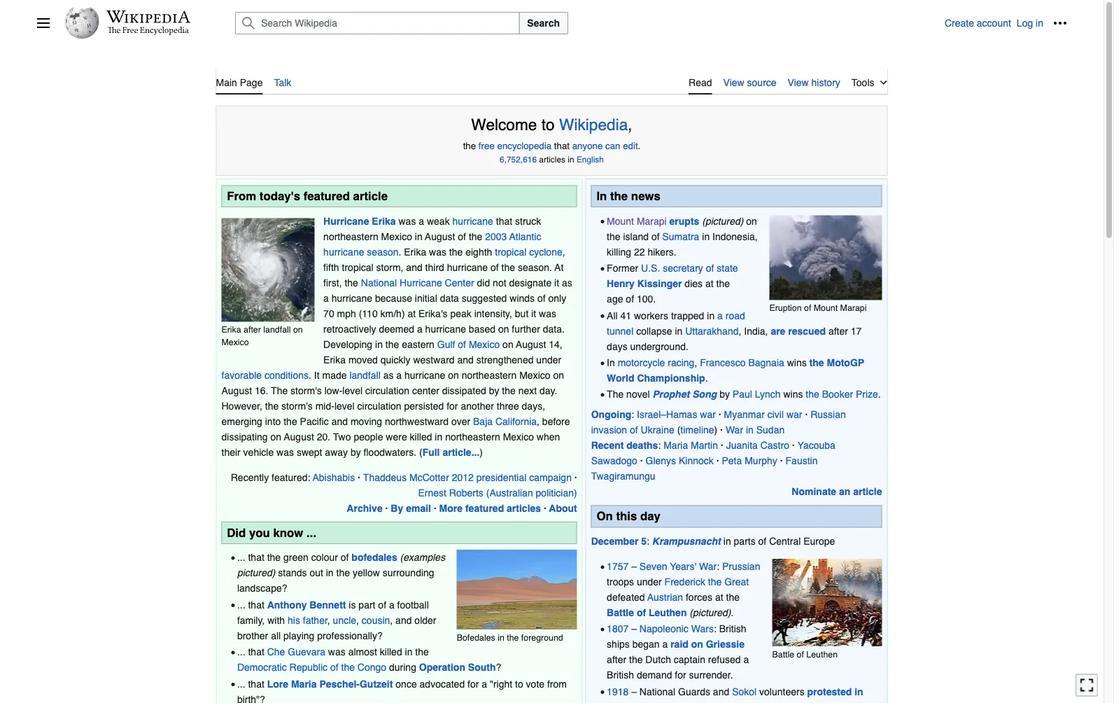 Task type: vqa. For each thing, say whether or not it's contained in the screenshot.


Task type: describe. For each thing, give the bounding box(es) containing it.
gulf
[[438, 339, 455, 350]]

were
[[386, 431, 407, 442]]

days,
[[522, 400, 546, 411]]

are
[[771, 325, 786, 336]]

cousin link
[[362, 615, 390, 626]]

at inside 1757 – seven years' war : prussian troops under frederick the great defeated austrian forces at the battle of leuthen (pictured) .
[[716, 592, 724, 603]]

english
[[577, 155, 604, 164]]

deemed
[[379, 323, 415, 334]]

in inside the in indonesia, killing 22 hikers.
[[703, 231, 710, 242]]

workers
[[634, 310, 669, 321]]

storm,
[[376, 262, 404, 273]]

sumatra link
[[663, 231, 700, 242]]

of inside that struck northeastern mexico in august of the
[[458, 231, 466, 242]]

. down in motorcycle racing , francesco bagnaia wins at bottom right
[[706, 372, 708, 384]]

rescued
[[789, 325, 826, 336]]

bofedales
[[457, 633, 496, 643]]

designate
[[509, 277, 552, 288]]

at inside former u.s. secretary of state henry kissinger dies at the age of 100 .
[[706, 278, 714, 289]]

at inside did not designate it as a hurricane because initial data suggested winds of only 70 mph (110 km/h) at erika's peak intensity, but it was retroactively deemed a hurricane based on further data. developing in the eastern
[[408, 308, 416, 319]]

. right booker
[[879, 389, 881, 400]]

2012
[[452, 472, 474, 483]]

northeastern inside that struck northeastern mexico in august of the
[[324, 231, 379, 242]]

(examples pictured)
[[237, 552, 446, 579]]

by inside the ', before dissipating on august 20. two people were killed in northeastern mexico when their vehicle was swept away by floodwaters. ('
[[351, 447, 361, 458]]

once advocated for a "right to vote from birth"?
[[237, 678, 567, 703]]

nominate an article
[[792, 486, 883, 497]]

days
[[607, 341, 628, 352]]

for inside as a hurricane on northeastern mexico on august 16. the storm's low-level circulation center dissipated by the next day. however, the storm's mid-level circulation persisted for another three days, emerging into the pacific and moving northwestward over
[[447, 400, 458, 411]]

the left great
[[709, 576, 722, 587]]

the up the 'not'
[[502, 262, 515, 273]]

the inside former u.s. secretary of state henry kissinger dies at the age of 100 .
[[717, 278, 730, 289]]

mexico inside that struck northeastern mexico in august of the
[[381, 231, 412, 242]]

former
[[607, 263, 639, 274]]

1 vertical spatial featured
[[466, 503, 504, 514]]

view for view history
[[788, 77, 809, 88]]

bofedales link
[[352, 552, 398, 563]]

conditions
[[265, 369, 309, 381]]

0 horizontal spatial article
[[353, 189, 388, 203]]

landfall inside on august 14, erika moved quickly westward and strengthened under favorable conditions . it made landfall
[[350, 369, 381, 381]]

ongoing
[[592, 409, 632, 420]]

birth"?
[[237, 694, 265, 703]]

1 horizontal spatial article
[[854, 486, 883, 497]]

and inside as a hurricane on northeastern mexico on august 16. the storm's low-level circulation center dissipated by the next day. however, the storm's mid-level circulation persisted for another three days, emerging into the pacific and moving northwestward over
[[332, 416, 348, 427]]

collapse
[[637, 325, 673, 336]]

maria martin link
[[664, 440, 718, 451]]

a inside is part of a football family, with
[[389, 599, 395, 610]]

the left green
[[267, 552, 281, 563]]

fifth
[[324, 262, 339, 273]]

raid on griessie link
[[671, 639, 745, 650]]

emerging
[[222, 416, 263, 427]]

, left india,
[[739, 325, 742, 336]]

volunteers
[[760, 686, 805, 697]]

1757
[[607, 561, 629, 572]]

the motogp world championship link
[[607, 357, 865, 384]]

about
[[549, 503, 578, 514]]

motorcycle
[[618, 357, 666, 368]]

as inside as a hurricane on northeastern mexico on august 16. the storm's low-level circulation center dissipated by the next day. however, the storm's mid-level circulation persisted for another three days, emerging into the pacific and moving northwestward over
[[384, 369, 394, 381]]

the down august
[[449, 246, 463, 257]]

view source link
[[724, 69, 777, 93]]

... for ... that che guevara was almost killed in the democratic republic of the congo during operation south ?
[[237, 646, 246, 658]]

world
[[607, 372, 635, 384]]

0 vertical spatial level
[[343, 385, 363, 396]]

dissipating
[[222, 431, 268, 442]]

sokol link
[[733, 686, 757, 697]]

cyclone
[[530, 246, 563, 257]]

after inside erika after landfall on mexico
[[244, 325, 261, 335]]

was inside ... that che guevara was almost killed in the democratic republic of the congo during operation south ?
[[328, 646, 346, 658]]

1 vertical spatial it
[[532, 308, 537, 319]]

... that anthony bennett
[[237, 599, 346, 610]]

search button
[[519, 12, 569, 34]]

parts
[[734, 536, 756, 547]]

british inside : british ships began a
[[720, 623, 747, 635]]

of inside , fifth tropical storm, and third hurricane of the season. at first, the
[[491, 262, 499, 273]]

a inside once advocated for a "right to vote from birth"?
[[482, 678, 487, 689]]

brother
[[237, 630, 268, 641]]

killing
[[607, 246, 632, 257]]

war inside 1757 – seven years' war : prussian troops under frederick the great defeated austrian forces at the battle of leuthen (pictured) .
[[700, 561, 717, 572]]

abishabis
[[313, 472, 355, 483]]

gulf of mexico
[[438, 339, 500, 350]]

: inside : british ships began a
[[714, 623, 717, 635]]

of right parts
[[759, 536, 767, 547]]

you
[[249, 526, 270, 539]]

the up during
[[416, 646, 429, 658]]

the right the first,
[[345, 277, 358, 288]]

israel–hamas
[[637, 409, 698, 420]]

the inside that struck northeastern mexico in august of the
[[469, 231, 483, 242]]

1 vertical spatial maria
[[291, 678, 317, 689]]

main page link
[[216, 69, 263, 95]]

national hurricane center link
[[361, 277, 475, 288]]

6,752,616 link
[[500, 155, 537, 164]]

(
[[419, 447, 423, 458]]

december 5 link
[[592, 536, 647, 547]]

for inside once advocated for a "right to vote from birth"?
[[468, 678, 479, 689]]

eruption of mount marapi image
[[770, 215, 883, 300]]

the inside welcome to wikipedia , the free encyclopedia that anyone can edit . 6,752,616 articles in english
[[463, 140, 476, 151]]

: down day
[[647, 536, 650, 547]]

account
[[977, 18, 1012, 29]]

2 war from the left
[[787, 409, 803, 420]]

articles inside welcome to wikipedia , the free encyclopedia that anyone can edit . 6,752,616 articles in english
[[539, 155, 566, 164]]

in for in the news
[[597, 189, 607, 203]]

atlantic
[[510, 231, 542, 242]]

island
[[624, 231, 649, 242]]

the up into
[[265, 400, 279, 411]]

anyone
[[573, 140, 603, 151]]

view history link
[[788, 69, 841, 93]]

, up professionally?
[[356, 615, 359, 626]]

the right into
[[284, 416, 297, 427]]

1 vertical spatial national
[[640, 686, 676, 697]]

war in sudan
[[726, 425, 785, 436]]

data.
[[543, 323, 565, 334]]

1 vertical spatial level
[[335, 400, 355, 411]]

civil
[[768, 409, 784, 420]]

of right gulf
[[458, 339, 466, 350]]

national hurricane center
[[361, 277, 475, 288]]

the booker prize link
[[806, 389, 879, 400]]

juanita castro link
[[727, 440, 790, 451]]

1 vertical spatial wins
[[784, 389, 804, 400]]

professionally?
[[317, 630, 383, 641]]

mexico inside as a hurricane on northeastern mexico on august 16. the storm's low-level circulation center dissipated by the next day. however, the storm's mid-level circulation persisted for another three days, emerging into the pacific and moving northwestward over
[[520, 369, 551, 381]]

that for ... that che guevara was almost killed in the democratic republic of the congo during operation south ?
[[248, 646, 265, 658]]

is part of a football family, with
[[237, 599, 429, 626]]

0 vertical spatial circulation
[[366, 385, 410, 396]]

– for 1807
[[632, 623, 637, 635]]

search
[[528, 18, 560, 29]]

recent deaths :
[[592, 440, 664, 451]]

faustin twagiramungu link
[[592, 455, 818, 482]]

erika up 'third'
[[404, 246, 427, 257]]

next
[[519, 385, 537, 396]]

was inside the ', before dissipating on august 20. two people were killed in northeastern mexico when their vehicle was swept away by floodwaters. ('
[[277, 447, 294, 458]]

in down myanmar
[[746, 425, 754, 436]]

uncle
[[333, 615, 356, 626]]

, inside welcome to wikipedia , the free encyclopedia that anyone can edit . 6,752,616 articles in english
[[628, 115, 633, 133]]

a inside raid on griessie after the dutch captain refused a british demand for surrender.
[[744, 654, 749, 665]]

0 vertical spatial (pictured)
[[703, 215, 744, 227]]

did you know ...
[[227, 526, 317, 539]]

peta
[[722, 455, 743, 467]]

the up peschel-
[[341, 662, 355, 673]]

. inside on august 14, erika moved quickly westward and strengthened under favorable conditions . it made landfall
[[309, 369, 312, 381]]

tropical inside , fifth tropical storm, and third hurricane of the season. at first, the
[[342, 262, 374, 273]]

the inside stands out in the yellow surrounding landscape?
[[337, 567, 350, 579]]

paul
[[733, 389, 753, 400]]

on inside erika after landfall on mexico
[[293, 325, 303, 335]]

myanmar
[[724, 409, 765, 420]]

krampusnacht link
[[653, 536, 721, 547]]

0 vertical spatial mount
[[607, 215, 634, 227]]

. inside 1757 – seven years' war : prussian troops under frederick the great defeated austrian forces at the battle of leuthen (pictured) .
[[731, 607, 734, 618]]

in inside did not designate it as a hurricane because initial data suggested winds of only 70 mph (110 km/h) at erika's peak intensity, but it was retroactively deemed a hurricane based on further data. developing in the eastern
[[375, 339, 383, 350]]

to inside welcome to wikipedia , the free encyclopedia that anyone can edit . 6,752,616 articles in english
[[542, 115, 555, 133]]

india,
[[745, 325, 769, 336]]

low-
[[325, 385, 343, 396]]

center
[[412, 385, 440, 396]]

Search Wikipedia search field
[[235, 12, 520, 34]]

on inside raid on griessie after the dutch captain refused a british demand for surrender.
[[692, 639, 704, 650]]

the up three
[[502, 385, 516, 396]]

landscape?
[[237, 583, 287, 594]]

timeline link
[[681, 425, 715, 436]]

1 horizontal spatial tropical
[[495, 246, 527, 257]]

on up day.
[[554, 369, 564, 381]]

erika after landfall on mexico image
[[222, 218, 315, 322]]

0 vertical spatial war
[[726, 425, 744, 436]]

Search search field
[[218, 12, 945, 34]]

of inside the on the island of
[[652, 231, 660, 242]]

1 horizontal spatial battle
[[773, 649, 795, 659]]

to inside once advocated for a "right to vote from birth"?
[[515, 678, 524, 689]]

of left 100
[[626, 293, 634, 305]]

leuthen inside 1757 – seven years' war : prussian troops under frederick the great defeated austrian forces at the battle of leuthen (pictured) .
[[649, 607, 687, 618]]

his father link
[[288, 615, 328, 626]]

state
[[717, 263, 739, 274]]

"right
[[490, 678, 513, 689]]

killed inside the ', before dissipating on august 20. two people were killed in northeastern mexico when their vehicle was swept away by floodwaters. ('
[[410, 431, 432, 442]]

congo
[[358, 662, 387, 673]]

of left state
[[706, 263, 715, 274]]

hurricane inside as a hurricane on northeastern mexico on august 16. the storm's low-level circulation center dissipated by the next day. however, the storm's mid-level circulation persisted for another three days, emerging into the pacific and moving northwestward over
[[405, 369, 446, 381]]

the inside raid on griessie after the dutch captain refused a british demand for surrender.
[[630, 654, 643, 665]]

view for view source
[[724, 77, 745, 88]]

hurricane inside , fifth tropical storm, and third hurricane of the season. at first, the
[[447, 262, 488, 273]]

is
[[349, 599, 356, 610]]

about link
[[549, 503, 578, 514]]

a down the first,
[[324, 292, 329, 304]]

41
[[621, 310, 632, 321]]

0 horizontal spatial marapi
[[637, 215, 667, 227]]

a inside a road tunnel
[[718, 310, 723, 321]]

a up eastern
[[417, 323, 423, 334]]

know ...
[[273, 526, 317, 539]]

1 horizontal spatial mount
[[814, 303, 838, 313]]

in inside protested in zagreb
[[855, 686, 864, 697]]

in for in motorcycle racing , francesco bagnaia wins
[[607, 357, 615, 368]]

log in and more options image
[[1054, 16, 1068, 30]]

captain
[[674, 654, 706, 665]]

on up dissipated at the left of page
[[448, 369, 459, 381]]

that for ... that lore maria peschel-gutzeit
[[248, 678, 265, 689]]

and down surrender.
[[714, 686, 730, 697]]

protested in zagreb
[[607, 686, 864, 703]]

of right the colour
[[341, 552, 349, 563]]

of inside russian invasion of ukraine
[[630, 425, 638, 436]]

ernest roberts (australian politician) link
[[418, 487, 578, 498]]

erika after landfall on mexico
[[222, 325, 303, 347]]

in up the uttarakhand link on the top right
[[707, 310, 715, 321]]

mexico inside the ', before dissipating on august 20. two people were killed in northeastern mexico when their vehicle was swept away by floodwaters. ('
[[503, 431, 534, 442]]

krampusnacht
[[653, 536, 721, 547]]

a left weak
[[419, 215, 424, 227]]



Task type: locate. For each thing, give the bounding box(es) containing it.
0 vertical spatial british
[[720, 623, 747, 635]]

after left the 17 at the top right of page
[[829, 325, 849, 336]]

of up volunteers
[[797, 649, 805, 659]]

articles down encyclopedia link
[[539, 155, 566, 164]]

the down great
[[727, 592, 740, 603]]

the down "world"
[[607, 389, 624, 400]]

0 horizontal spatial under
[[537, 354, 562, 365]]

killed inside ... that che guevara was almost killed in the democratic republic of the congo during operation south ?
[[380, 646, 402, 658]]

, down bennett
[[328, 615, 330, 626]]

1 view from the left
[[724, 77, 745, 88]]

maria up glenys kinnock
[[664, 440, 689, 451]]

1 vertical spatial killed
[[380, 646, 402, 658]]

mexico up next
[[520, 369, 551, 381]]

full article... )
[[423, 447, 483, 458]]

on inside on august 14, erika moved quickly westward and strengthened under favorable conditions . it made landfall
[[503, 339, 514, 350]]

retroactively
[[324, 323, 376, 334]]

– up the zagreb
[[632, 686, 637, 697]]

castro
[[761, 440, 790, 451]]

... for ... that lore maria peschel-gutzeit
[[237, 678, 246, 689]]

it right but
[[532, 308, 537, 319]]

for up over at left bottom
[[447, 400, 458, 411]]

that for ... that anthony bennett
[[248, 599, 265, 610]]

0 vertical spatial article
[[353, 189, 388, 203]]

0 vertical spatial landfall
[[264, 325, 291, 335]]

– inside 1757 – seven years' war : prussian troops under frederick the great defeated austrian forces at the battle of leuthen (pictured) .
[[632, 561, 637, 572]]

today's
[[260, 189, 300, 203]]

anthony bennett link
[[267, 599, 346, 610]]

after inside raid on griessie after the dutch captain refused a british demand for surrender.
[[607, 654, 627, 665]]

0 vertical spatial killed
[[410, 431, 432, 442]]

1 horizontal spatial killed
[[410, 431, 432, 442]]

1 vertical spatial under
[[637, 576, 662, 587]]

main content
[[210, 63, 894, 703]]

0 vertical spatial maria
[[664, 440, 689, 451]]

0 vertical spatial to
[[542, 115, 555, 133]]

under inside on august 14, erika moved quickly westward and strengthened under favorable conditions . it made landfall
[[537, 354, 562, 365]]

1 horizontal spatial hurricane
[[400, 277, 442, 288]]

on inside did not designate it as a hurricane because initial data suggested winds of only 70 mph (110 km/h) at erika's peak intensity, but it was retroactively deemed a hurricane based on further data. developing in the eastern
[[499, 323, 509, 334]]

... for ... that the green colour of bofedales
[[237, 552, 246, 563]]

1807 – napoleonic wars
[[607, 623, 714, 635]]

0 vertical spatial marapi
[[637, 215, 667, 227]]

hurricane
[[453, 215, 494, 227], [324, 246, 364, 257], [447, 262, 488, 273], [332, 292, 373, 304], [426, 323, 466, 334], [405, 369, 446, 381]]

0 vertical spatial wins
[[788, 357, 807, 368]]

. inside former u.s. secretary of state henry kissinger dies at the age of 100 .
[[654, 293, 656, 305]]

favorable
[[222, 369, 262, 381]]

that left anyone
[[555, 140, 570, 151]]

indonesia,
[[713, 231, 758, 242]]

2 vertical spatial at
[[716, 592, 724, 603]]

erika up made
[[324, 354, 346, 365]]

... up pictured)
[[237, 552, 246, 563]]

the inside as a hurricane on northeastern mexico on august 16. the storm's low-level circulation center dissipated by the next day. however, the storm's mid-level circulation persisted for another three days, emerging into the pacific and moving northwestward over
[[271, 385, 288, 396]]

as a hurricane on northeastern mexico on august 16. the storm's low-level circulation center dissipated by the next day. however, the storm's mid-level circulation persisted for another three days, emerging into the pacific and moving northwestward over
[[222, 369, 564, 427]]

. up the storm,
[[399, 246, 402, 257]]

2003
[[485, 231, 507, 242]]

mexico inside erika after landfall on mexico
[[222, 337, 249, 347]]

on inside the on the island of
[[747, 215, 758, 227]]

personal tools navigation
[[945, 12, 1072, 34]]

and up the 'two' at the bottom of page
[[332, 416, 348, 427]]

by inside as a hurricane on northeastern mexico on august 16. the storm's low-level circulation center dissipated by the next day. however, the storm's mid-level circulation persisted for another three days, emerging into the pacific and moving northwestward over
[[489, 385, 500, 396]]

1 horizontal spatial at
[[706, 278, 714, 289]]

3 – from the top
[[632, 686, 637, 697]]

0 horizontal spatial national
[[361, 277, 397, 288]]

read link
[[689, 69, 713, 95]]

0 horizontal spatial hurricane
[[324, 215, 369, 227]]

yacouba sawadogo
[[592, 440, 836, 467]]

0 horizontal spatial war
[[700, 561, 717, 572]]

1 vertical spatial battle
[[773, 649, 795, 659]]

of up lore maria peschel-gutzeit link
[[331, 662, 339, 673]]

of inside ... that che guevara was almost killed in the democratic republic of the congo during operation south ?
[[331, 662, 339, 673]]

mexico down 'hurricane erika was a weak hurricane'
[[381, 231, 412, 242]]

in inside stands out in the yellow surrounding landscape?
[[326, 567, 334, 579]]

a left "road"
[[718, 310, 723, 321]]

view inside view source 'link'
[[724, 77, 745, 88]]

ongoing :
[[592, 409, 637, 420]]

0 vertical spatial it
[[555, 277, 560, 288]]

killed
[[410, 431, 432, 442], [380, 646, 402, 658]]

1 vertical spatial northeastern
[[462, 369, 517, 381]]

the inside the on the island of
[[607, 231, 621, 242]]

of down hurricane link
[[458, 231, 466, 242]]

1 horizontal spatial war
[[787, 409, 803, 420]]

season.
[[518, 262, 552, 273]]

0 horizontal spatial leuthen
[[649, 607, 687, 618]]

nominate
[[792, 486, 837, 497]]

battle down "defeated"
[[607, 607, 634, 618]]

– for 1757
[[632, 561, 637, 572]]

4 ... from the top
[[237, 678, 246, 689]]

mexico down based
[[469, 339, 500, 350]]

0 horizontal spatial at
[[408, 308, 416, 319]]

1 vertical spatial storm's
[[282, 400, 313, 411]]

of left only
[[538, 292, 546, 304]]

in right protested
[[855, 686, 864, 697]]

0 vertical spatial tropical
[[495, 246, 527, 257]]

battle inside 1757 – seven years' war : prussian troops under frederick the great defeated austrian forces at the battle of leuthen (pictured) .
[[607, 607, 634, 618]]

battle of leuthen image
[[773, 559, 883, 646]]

0 horizontal spatial it
[[532, 308, 537, 319]]

0 horizontal spatial featured
[[304, 189, 350, 203]]

seven
[[640, 561, 668, 572]]

: inside 1757 – seven years' war : prussian troops under frederick the great defeated austrian forces at the battle of leuthen (pictured) .
[[717, 561, 720, 572]]

in inside personal tools navigation
[[1037, 18, 1044, 29]]

0 horizontal spatial killed
[[380, 646, 402, 658]]

uncle link
[[333, 615, 356, 626]]

mount up 'rescued'
[[814, 303, 838, 313]]

national down demand
[[640, 686, 676, 697]]

, inside the ', before dissipating on august 20. two people were killed in northeastern mexico when their vehicle was swept away by floodwaters. ('
[[537, 416, 540, 427]]

in inside the ', before dissipating on august 20. two people were killed in northeastern mexico when their vehicle was swept away by floodwaters. ('
[[435, 431, 443, 442]]

1 vertical spatial to
[[515, 678, 524, 689]]

view left history
[[788, 77, 809, 88]]

of right eruption
[[805, 303, 812, 313]]

henry
[[607, 278, 635, 289]]

in right bofedales
[[498, 633, 505, 643]]

1 vertical spatial landfall
[[350, 369, 381, 381]]

0 vertical spatial storm's
[[291, 385, 322, 396]]

for inside raid on griessie after the dutch captain refused a british demand for surrender.
[[675, 670, 687, 681]]

1 vertical spatial articles
[[507, 503, 541, 514]]

national down the storm,
[[361, 277, 397, 288]]

: down novel
[[632, 409, 635, 420]]

erika up season
[[372, 215, 396, 227]]

... down brother
[[237, 646, 246, 658]]

in right out at the left bottom of page
[[326, 567, 334, 579]]

level down landfall link
[[343, 385, 363, 396]]

log
[[1017, 18, 1034, 29]]

1 vertical spatial (pictured)
[[690, 607, 731, 618]]

almost
[[348, 646, 377, 658]]

1 horizontal spatial view
[[788, 77, 809, 88]]

, inside , fifth tropical storm, and third hurricane of the season. at first, the
[[563, 246, 566, 257]]

: up raid on griessie link on the right of the page
[[714, 623, 717, 635]]

great
[[725, 576, 749, 587]]

– for 1918
[[632, 686, 637, 697]]

full article... link
[[423, 447, 480, 458]]

frederick
[[665, 576, 706, 587]]

mount marapi link
[[607, 215, 667, 227]]

: up glenys
[[659, 440, 661, 451]]

1 vertical spatial marapi
[[841, 303, 867, 313]]

1 horizontal spatial marapi
[[841, 303, 867, 313]]

peta murphy link
[[722, 455, 778, 467]]

dutch
[[646, 654, 672, 665]]

1 vertical spatial leuthen
[[807, 649, 838, 659]]

1918 – national guards and sokol volunteers
[[607, 686, 808, 697]]

and inside , and older brother all playing professionally?
[[396, 615, 412, 626]]

2 horizontal spatial by
[[720, 389, 730, 400]]

2 – from the top
[[632, 623, 637, 635]]

1 vertical spatial war
[[700, 561, 717, 572]]

made
[[322, 369, 347, 381]]

a down south
[[482, 678, 487, 689]]

are rescued link
[[771, 325, 826, 336]]

of right part
[[378, 599, 387, 610]]

war up juanita
[[726, 425, 744, 436]]

1 horizontal spatial for
[[468, 678, 479, 689]]

as inside did not designate it as a hurricane because initial data suggested winds of only 70 mph (110 km/h) at erika's peak intensity, but it was retroactively deemed a hurricane based on further data. developing in the eastern
[[562, 277, 573, 288]]

2 horizontal spatial for
[[675, 670, 687, 681]]

northeastern up )
[[445, 431, 501, 442]]

data
[[440, 292, 459, 304]]

ukraine
[[641, 425, 675, 436]]

1 horizontal spatial maria
[[664, 440, 689, 451]]

a road tunnel link
[[607, 310, 746, 336]]

menu image
[[36, 16, 50, 30]]

of inside did not designate it as a hurricane because initial data suggested winds of only 70 mph (110 km/h) at erika's peak intensity, but it was retroactively deemed a hurricane based on further data. developing in the eastern
[[538, 292, 546, 304]]

that struck northeastern mexico in august of the
[[324, 215, 542, 242]]

by right the away
[[351, 447, 361, 458]]

, left the francesco
[[695, 357, 698, 368]]

erika's
[[419, 308, 448, 319]]

0 vertical spatial at
[[706, 278, 714, 289]]

baja california
[[473, 416, 537, 427]]

from
[[227, 189, 256, 203]]

british
[[720, 623, 747, 635], [607, 670, 634, 681]]

by left paul
[[720, 389, 730, 400]]

. inside welcome to wikipedia , the free encyclopedia that anyone can edit . 6,752,616 articles in english
[[638, 140, 641, 151]]

erika inside on august 14, erika moved quickly westward and strengthened under favorable conditions . it made landfall
[[324, 354, 346, 365]]

british up griessie
[[720, 623, 747, 635]]

northeastern inside the ', before dissipating on august 20. two people were killed in northeastern mexico when their vehicle was swept away by floodwaters. ('
[[445, 431, 501, 442]]

hurricane inside 2003 atlantic hurricane season
[[324, 246, 364, 257]]

featured up hurricane erika link
[[304, 189, 350, 203]]

0 horizontal spatial tropical
[[342, 262, 374, 273]]

at down initial
[[408, 308, 416, 319]]

by email
[[391, 503, 431, 514]]

0 vertical spatial –
[[632, 561, 637, 572]]

1 horizontal spatial landfall
[[350, 369, 381, 381]]

that inside ... that che guevara was almost killed in the democratic republic of the congo during operation south ?
[[248, 646, 265, 658]]

... inside ... that che guevara was almost killed in the democratic republic of the congo during operation south ?
[[237, 646, 246, 658]]

marapi up the 17 at the top right of page
[[841, 303, 867, 313]]

fullscreen image
[[1081, 678, 1095, 692]]

1 vertical spatial at
[[408, 308, 416, 319]]

0 vertical spatial battle
[[607, 607, 634, 618]]

0 vertical spatial national
[[361, 277, 397, 288]]

leuthen down austrian on the bottom right of the page
[[649, 607, 687, 618]]

articles down (australian
[[507, 503, 541, 514]]

level
[[343, 385, 363, 396], [335, 400, 355, 411]]

protested in zagreb link
[[607, 686, 864, 703]]

before
[[543, 416, 570, 427]]

0 horizontal spatial as
[[384, 369, 394, 381]]

0 vertical spatial articles
[[539, 155, 566, 164]]

in inside welcome to wikipedia , the free encyclopedia that anyone can edit . 6,752,616 articles in english
[[568, 155, 575, 164]]

tropical down atlantic
[[495, 246, 527, 257]]

in up moved
[[375, 339, 383, 350]]

0 vertical spatial northeastern
[[324, 231, 379, 242]]

0 horizontal spatial the
[[271, 385, 288, 396]]

0 vertical spatial as
[[562, 277, 573, 288]]

landfall inside erika after landfall on mexico
[[264, 325, 291, 335]]

2 ... from the top
[[237, 599, 246, 610]]

1 horizontal spatial war
[[726, 425, 744, 436]]

war up frederick the great link
[[700, 561, 717, 572]]

article up hurricane erika link
[[353, 189, 388, 203]]

on up the indonesia, at top right
[[747, 215, 758, 227]]

0 vertical spatial leuthen
[[649, 607, 687, 618]]

and
[[406, 262, 423, 273], [458, 354, 474, 365], [332, 416, 348, 427], [396, 615, 412, 626], [714, 686, 730, 697]]

their
[[222, 447, 241, 458]]

hikers.
[[648, 246, 677, 257]]

the left booker
[[806, 389, 820, 400]]

on up conditions
[[293, 325, 303, 335]]

1 vertical spatial in
[[607, 357, 615, 368]]

in left parts
[[724, 536, 732, 547]]

1 horizontal spatial the
[[607, 389, 624, 400]]

0 horizontal spatial for
[[447, 400, 458, 411]]

family,
[[237, 615, 265, 626]]

... for ... that anthony bennett
[[237, 599, 246, 610]]

(pictured) inside 1757 – seven years' war : prussian troops under frederick the great defeated austrian forces at the battle of leuthen (pictured) .
[[690, 607, 731, 618]]

under for strengthened
[[537, 354, 562, 365]]

leuthen up protested
[[807, 649, 838, 659]]

faustin
[[786, 455, 818, 467]]

further
[[512, 323, 541, 334]]

bagnaia
[[749, 357, 785, 368]]

wikipedia
[[560, 115, 628, 133]]

1 horizontal spatial british
[[720, 623, 747, 635]]

and down football on the bottom left
[[396, 615, 412, 626]]

. left 'it'
[[309, 369, 312, 381]]

henry kissinger link
[[607, 278, 682, 289]]

was inside did not designate it as a hurricane because initial data suggested winds of only 70 mph (110 km/h) at erika's peak intensity, but it was retroactively deemed a hurricane based on further data. developing in the eastern
[[539, 308, 557, 319]]

1 horizontal spatial by
[[489, 385, 500, 396]]

under for troops
[[637, 576, 662, 587]]

was down august
[[429, 246, 447, 257]]

1 vertical spatial tropical
[[342, 262, 374, 273]]

erika
[[372, 215, 396, 227], [404, 246, 427, 257], [222, 325, 241, 335], [324, 354, 346, 365]]

guards
[[679, 686, 711, 697]]

as down 'quickly'
[[384, 369, 394, 381]]

main content containing welcome to
[[210, 63, 894, 703]]

0 horizontal spatial view
[[724, 77, 745, 88]]

at down frederick the great link
[[716, 592, 724, 603]]

leuthen
[[649, 607, 687, 618], [807, 649, 838, 659]]

on inside the ', before dissipating on august 20. two people were killed in northeastern mexico when their vehicle was swept away by floodwaters. ('
[[271, 431, 282, 442]]

yacouba
[[798, 440, 836, 451]]

of inside 1757 – seven years' war : prussian troops under frederick the great defeated austrian forces at the battle of leuthen (pictured) .
[[637, 607, 646, 618]]

1 horizontal spatial as
[[562, 277, 573, 288]]

hurricane up initial
[[400, 277, 442, 288]]

british up the 1918
[[607, 670, 634, 681]]

marapi up island
[[637, 215, 667, 227]]

advocated
[[420, 678, 465, 689]]

a inside : british ships began a
[[663, 639, 668, 650]]

the down began at the bottom right of page
[[630, 654, 643, 665]]

1 ... from the top
[[237, 552, 246, 563]]

was left weak
[[399, 215, 416, 227]]

in down days
[[607, 357, 615, 368]]

more featured articles link
[[440, 503, 541, 514]]

0 horizontal spatial war
[[700, 409, 716, 420]]

2 horizontal spatial at
[[716, 592, 724, 603]]

100
[[637, 293, 654, 305]]

hurricane link
[[453, 215, 494, 227]]

1 horizontal spatial after
[[607, 654, 627, 665]]

forces
[[686, 592, 713, 603]]

1 horizontal spatial it
[[555, 277, 560, 288]]

1 vertical spatial hurricane
[[400, 277, 442, 288]]

the left motogp
[[810, 357, 825, 368]]

1 – from the top
[[632, 561, 637, 572]]

that inside welcome to wikipedia , the free encyclopedia that anyone can edit . 6,752,616 articles in english
[[555, 140, 570, 151]]

1 war from the left
[[700, 409, 716, 420]]

napoleonic
[[640, 623, 689, 635]]

that for ... that the green colour of bofedales
[[248, 552, 265, 563]]

2 vertical spatial –
[[632, 686, 637, 697]]

tropical right fifth
[[342, 262, 374, 273]]

wikipedia image
[[106, 11, 190, 23]]

in inside that struck northeastern mexico in august of the
[[415, 231, 423, 242]]

1 vertical spatial –
[[632, 623, 637, 635]]

did not designate it as a hurricane because initial data suggested winds of only 70 mph (110 km/h) at erika's peak intensity, but it was retroactively deemed a hurricane based on further data. developing in the eastern
[[324, 277, 573, 350]]

after inside after 17 days underground.
[[829, 325, 849, 336]]

the left news
[[611, 189, 628, 203]]

3 ... from the top
[[237, 646, 246, 658]]

history
[[812, 77, 841, 88]]

the inside did not designate it as a hurricane because initial data suggested winds of only 70 mph (110 km/h) at erika's peak intensity, but it was retroactively deemed a hurricane based on further data. developing in the eastern
[[386, 339, 399, 350]]

a right refused
[[744, 654, 749, 665]]

1 horizontal spatial featured
[[466, 503, 504, 514]]

another
[[461, 400, 494, 411]]

as down the at
[[562, 277, 573, 288]]

(110 km/h)
[[359, 308, 405, 319]]

0 horizontal spatial by
[[351, 447, 361, 458]]

the free encyclopedia image
[[107, 27, 189, 36]]

under inside 1757 – seven years' war : prussian troops under frederick the great defeated austrian forces at the battle of leuthen (pictured) .
[[637, 576, 662, 587]]

lore
[[267, 678, 289, 689]]

in up during
[[405, 646, 413, 658]]

– right 1807 link
[[632, 623, 637, 635]]

a inside as a hurricane on northeastern mexico on august 16. the storm's low-level circulation center dissipated by the next day. however, the storm's mid-level circulation persisted for another three days, emerging into the pacific and moving northwestward over
[[397, 369, 402, 381]]

in inside ... that che guevara was almost killed in the democratic republic of the congo during operation south ?
[[405, 646, 413, 658]]

mount
[[607, 215, 634, 227], [814, 303, 838, 313]]

the down conditions
[[271, 385, 288, 396]]

green
[[284, 552, 309, 563]]

august 14,
[[516, 339, 563, 350]]

by up three
[[489, 385, 500, 396]]

0 vertical spatial in
[[597, 189, 607, 203]]

erika inside erika after landfall on mexico
[[222, 325, 241, 335]]

weak
[[427, 215, 450, 227]]

that inside that struck northeastern mexico in august of the
[[496, 215, 513, 227]]

1 horizontal spatial leuthen
[[807, 649, 838, 659]]

under down august 14,
[[537, 354, 562, 365]]

0 horizontal spatial to
[[515, 678, 524, 689]]

2 view from the left
[[788, 77, 809, 88]]

encyclopedia link
[[498, 140, 552, 151]]

tunnel
[[607, 325, 634, 336]]

uttarakhand
[[686, 325, 739, 336]]

the left foreground
[[507, 633, 519, 643]]

december
[[592, 536, 639, 547]]

mexico down the california
[[503, 431, 534, 442]]

in down trapped
[[675, 325, 683, 336]]

1 horizontal spatial to
[[542, 115, 555, 133]]

che
[[267, 646, 285, 658]]

northeastern down hurricane erika link
[[324, 231, 379, 242]]

2 vertical spatial northeastern
[[445, 431, 501, 442]]

maria
[[664, 440, 689, 451], [291, 678, 317, 689]]

europe
[[804, 536, 836, 547]]

, inside , and older brother all playing professionally?
[[390, 615, 393, 626]]

1 vertical spatial circulation
[[358, 400, 402, 411]]

pacific
[[300, 416, 329, 427]]

eighth
[[466, 246, 493, 257]]

of inside is part of a football family, with
[[378, 599, 387, 610]]

marapi
[[637, 215, 667, 227], [841, 303, 867, 313]]

0 horizontal spatial after
[[244, 325, 261, 335]]

and inside on august 14, erika moved quickly westward and strengthened under favorable conditions . it made landfall
[[458, 354, 474, 365]]

the inside the motogp world championship
[[810, 357, 825, 368]]

after down ships on the bottom right of the page
[[607, 654, 627, 665]]

1 horizontal spatial under
[[637, 576, 662, 587]]

two
[[333, 431, 351, 442]]

1 vertical spatial british
[[607, 670, 634, 681]]

for down the captain
[[675, 670, 687, 681]]

bofedales in the foreground image
[[457, 550, 578, 630]]

and inside , fifth tropical storm, and third hurricane of the season. at first, the
[[406, 262, 423, 273]]

0 vertical spatial hurricane
[[324, 215, 369, 227]]

british inside raid on griessie after the dutch captain refused a british demand for surrender.
[[607, 670, 634, 681]]

northeastern inside as a hurricane on northeastern mexico on august 16. the storm's low-level circulation center dissipated by the next day. however, the storm's mid-level circulation persisted for another three days, emerging into the pacific and moving northwestward over
[[462, 369, 517, 381]]



